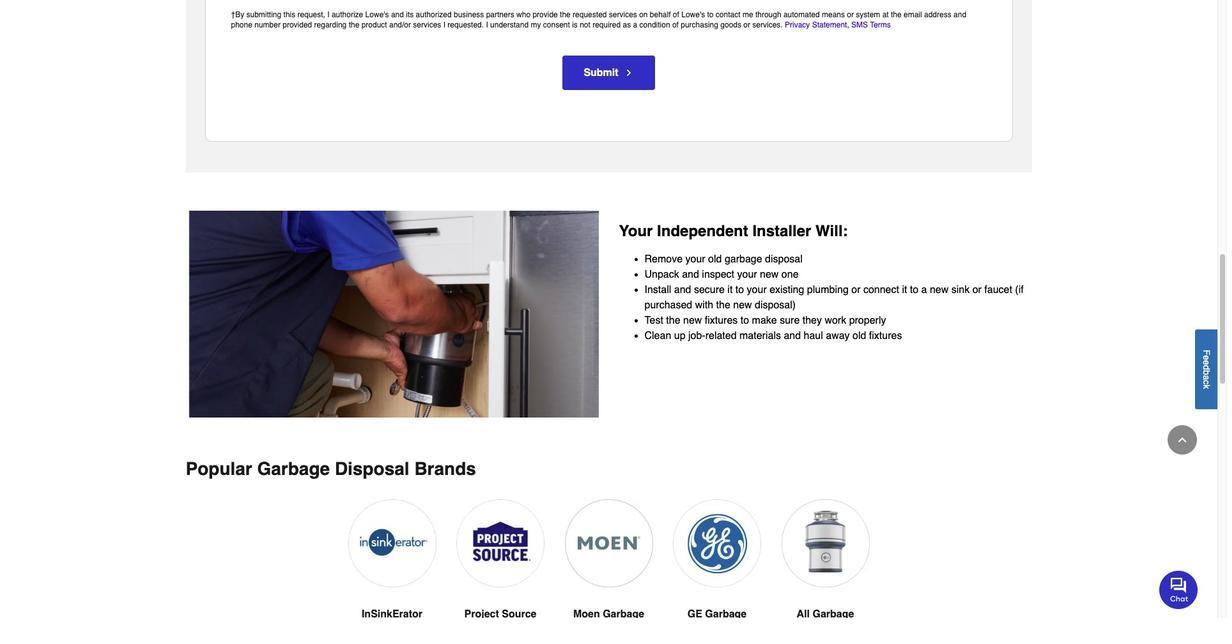 Task type: locate. For each thing, give the bounding box(es) containing it.
my
[[531, 20, 541, 29]]

i down "partners"
[[486, 20, 488, 29]]

through
[[756, 10, 782, 19]]

a person in a blue shirt installing a garbage disposal under a sink. image
[[188, 211, 599, 418]]

and
[[391, 10, 404, 19], [954, 10, 967, 19], [682, 269, 699, 281], [674, 285, 691, 296], [784, 331, 801, 342]]

understand
[[490, 20, 529, 29]]

of
[[673, 10, 679, 19], [672, 20, 679, 29]]

privacy
[[785, 20, 810, 29]]

0 horizontal spatial lowe's
[[365, 10, 389, 19]]

properly
[[849, 315, 886, 327]]

old
[[708, 254, 722, 265], [853, 331, 866, 342]]

a left sink at the top of the page
[[922, 285, 927, 296]]

business
[[454, 10, 484, 19]]

2 horizontal spatial a
[[1202, 375, 1212, 380]]

services up as in the top right of the page
[[609, 10, 637, 19]]

2 e from the top
[[1202, 360, 1212, 365]]

the up consent
[[560, 10, 571, 19]]

of right "condition"
[[672, 20, 679, 29]]

0 vertical spatial of
[[673, 10, 679, 19]]

0 horizontal spatial services
[[413, 20, 441, 29]]

make
[[752, 315, 777, 327]]

existing
[[770, 285, 804, 296]]

it right connect
[[902, 285, 907, 296]]

required
[[593, 20, 621, 29]]

i
[[327, 10, 330, 19], [443, 20, 446, 29], [486, 20, 488, 29]]

your
[[686, 254, 706, 265], [737, 269, 757, 281], [747, 285, 767, 296]]

1 horizontal spatial it
[[902, 285, 907, 296]]

chevron up image
[[1176, 434, 1189, 447]]

1 horizontal spatial old
[[853, 331, 866, 342]]

as
[[623, 20, 631, 29]]

up
[[674, 331, 686, 342]]

installer
[[753, 223, 812, 240]]

0 horizontal spatial old
[[708, 254, 722, 265]]

i up regarding
[[327, 10, 330, 19]]

lowe's
[[365, 10, 389, 19], [682, 10, 705, 19]]

brands
[[414, 459, 476, 479]]

independent
[[657, 223, 748, 240]]

or down me
[[744, 20, 751, 29]]

services
[[609, 10, 637, 19], [413, 20, 441, 29]]

2 lowe's from the left
[[682, 10, 705, 19]]

0 vertical spatial your
[[686, 254, 706, 265]]

services down authorized
[[413, 20, 441, 29]]

e
[[1202, 355, 1212, 360], [1202, 360, 1212, 365]]

is
[[572, 20, 578, 29]]

a inside "remove your old garbage disposal unpack and inspect your new one install and secure it to your existing plumbing or connect it to a new sink or faucet (if purchased with the new disposal) test the new fixtures to make sure they work properly clean up job-related materials and haul away old fixtures"
[[922, 285, 927, 296]]

lowe's up product
[[365, 10, 389, 19]]

your up disposal)
[[747, 285, 767, 296]]

2 it from the left
[[902, 285, 907, 296]]

remove
[[645, 254, 683, 265]]

and right "address"
[[954, 10, 967, 19]]

1 horizontal spatial lowe's
[[682, 10, 705, 19]]

0 horizontal spatial it
[[728, 285, 733, 296]]

it
[[728, 285, 733, 296], [902, 285, 907, 296]]

your down garbage
[[737, 269, 757, 281]]

disposal
[[765, 254, 803, 265]]

†
[[231, 10, 235, 19]]

e up "b"
[[1202, 360, 1212, 365]]

lowe's up purchasing
[[682, 10, 705, 19]]

fixtures up "related"
[[705, 315, 738, 327]]

0 horizontal spatial a
[[633, 20, 637, 29]]

1 horizontal spatial fixtures
[[869, 331, 902, 342]]

,
[[847, 20, 849, 29]]

† by submitting this request, i authorize                         lowe's and its authorized business partners who                         provide the requested services on behalf of lowe's                         to contact me through automated means or system at the                         email address and phone number provided regarding the                         product and/or services i requested. i understand my                         consent is not required as a condition of purchasing                         goods or services.
[[231, 10, 967, 29]]

your
[[619, 223, 653, 240]]

insinkerator logo. image
[[348, 500, 436, 588]]

and up and/or
[[391, 10, 404, 19]]

project source logo. image
[[457, 500, 545, 588]]

2 vertical spatial a
[[1202, 375, 1212, 380]]

haul
[[804, 331, 823, 342]]

a up the k
[[1202, 375, 1212, 380]]

inspect
[[702, 269, 735, 281]]

submitting
[[246, 10, 281, 19]]

will:
[[816, 223, 848, 240]]

connect
[[864, 285, 899, 296]]

garbage
[[725, 254, 762, 265]]

0 vertical spatial fixtures
[[705, 315, 738, 327]]

or
[[847, 10, 854, 19], [744, 20, 751, 29], [852, 285, 861, 296], [973, 285, 982, 296]]

the
[[560, 10, 571, 19], [891, 10, 902, 19], [349, 20, 359, 29], [716, 300, 731, 311], [666, 315, 681, 327]]

1 horizontal spatial a
[[922, 285, 927, 296]]

of right behalf in the top right of the page
[[673, 10, 679, 19]]

1 horizontal spatial i
[[443, 20, 446, 29]]

and up purchased on the right of the page
[[674, 285, 691, 296]]

0 vertical spatial a
[[633, 20, 637, 29]]

chat invite button image
[[1160, 571, 1199, 610]]

garbage
[[257, 459, 330, 479]]

to up purchasing
[[707, 10, 714, 19]]

materials
[[740, 331, 781, 342]]

1 vertical spatial of
[[672, 20, 679, 29]]

1 vertical spatial a
[[922, 285, 927, 296]]

terms
[[870, 20, 891, 29]]

e up d
[[1202, 355, 1212, 360]]

to right connect
[[910, 285, 919, 296]]

me
[[743, 10, 753, 19]]

privacy statement , sms terms
[[785, 20, 891, 29]]

faucet
[[985, 285, 1013, 296]]

1 vertical spatial services
[[413, 20, 441, 29]]

to inside † by submitting this request, i authorize                         lowe's and its authorized business partners who                         provide the requested services on behalf of lowe's                         to contact me through automated means or system at the                         email address and phone number provided regarding the                         product and/or services i requested. i understand my                         consent is not required as a condition of purchasing                         goods or services.
[[707, 10, 714, 19]]

and down sure
[[784, 331, 801, 342]]

they
[[803, 315, 822, 327]]

g e logo. image
[[673, 500, 761, 588]]

submit button
[[563, 55, 655, 90]]

contact
[[716, 10, 741, 19]]

0 vertical spatial old
[[708, 254, 722, 265]]

scroll to top element
[[1168, 426, 1197, 455]]

fixtures
[[705, 315, 738, 327], [869, 331, 902, 342]]

your up inspect
[[686, 254, 706, 265]]

a
[[633, 20, 637, 29], [922, 285, 927, 296], [1202, 375, 1212, 380]]

it down inspect
[[728, 285, 733, 296]]

a inside button
[[1202, 375, 1212, 380]]

old down properly
[[853, 331, 866, 342]]

the down purchased on the right of the page
[[666, 315, 681, 327]]

privacy statement link
[[785, 20, 847, 29]]

old up inspect
[[708, 254, 722, 265]]

this
[[284, 10, 295, 19]]

system
[[856, 10, 880, 19]]

0 vertical spatial services
[[609, 10, 637, 19]]

unpack
[[645, 269, 679, 281]]

0 horizontal spatial fixtures
[[705, 315, 738, 327]]

a right as in the top right of the page
[[633, 20, 637, 29]]

new
[[760, 269, 779, 281], [930, 285, 949, 296], [733, 300, 752, 311], [683, 315, 702, 327]]

sms terms link
[[852, 20, 891, 29]]

k
[[1202, 385, 1212, 389]]

away
[[826, 331, 850, 342]]

i down authorized
[[443, 20, 446, 29]]

f e e d b a c k
[[1202, 350, 1212, 389]]

fixtures down properly
[[869, 331, 902, 342]]

statement
[[812, 20, 847, 29]]

behalf
[[650, 10, 671, 19]]



Task type: describe. For each thing, give the bounding box(es) containing it.
1 horizontal spatial services
[[609, 10, 637, 19]]

disposal
[[335, 459, 410, 479]]

requested
[[573, 10, 607, 19]]

authorized
[[416, 10, 452, 19]]

1 lowe's from the left
[[365, 10, 389, 19]]

related
[[706, 331, 737, 342]]

its
[[406, 10, 414, 19]]

purchasing
[[681, 20, 719, 29]]

who
[[517, 10, 531, 19]]

by
[[235, 10, 244, 19]]

phone
[[231, 20, 252, 29]]

d
[[1202, 365, 1212, 370]]

1 it from the left
[[728, 285, 733, 296]]

plumbing
[[807, 285, 849, 296]]

the right 'at'
[[891, 10, 902, 19]]

email
[[904, 10, 922, 19]]

f e e d b a c k button
[[1195, 330, 1218, 410]]

sink
[[952, 285, 970, 296]]

all garbage disposals. image
[[782, 500, 870, 588]]

1 e from the top
[[1202, 355, 1212, 360]]

test
[[645, 315, 663, 327]]

condition
[[640, 20, 670, 29]]

sure
[[780, 315, 800, 327]]

1 vertical spatial your
[[737, 269, 757, 281]]

chevron right image
[[624, 68, 634, 78]]

work
[[825, 315, 847, 327]]

1 vertical spatial fixtures
[[869, 331, 902, 342]]

not
[[580, 20, 591, 29]]

c
[[1202, 380, 1212, 385]]

2 vertical spatial your
[[747, 285, 767, 296]]

install
[[645, 285, 671, 296]]

popular garbage disposal brands
[[186, 459, 476, 479]]

clean
[[645, 331, 671, 342]]

new up the job-
[[683, 315, 702, 327]]

secure
[[694, 285, 725, 296]]

at
[[883, 10, 889, 19]]

moen logo. image
[[565, 500, 653, 588]]

automated
[[784, 10, 820, 19]]

product
[[362, 20, 387, 29]]

on
[[639, 10, 648, 19]]

disposal)
[[755, 300, 796, 311]]

one
[[782, 269, 799, 281]]

provide
[[533, 10, 558, 19]]

a inside † by submitting this request, i authorize                         lowe's and its authorized business partners who                         provide the requested services on behalf of lowe's                         to contact me through automated means or system at the                         email address and phone number provided regarding the                         product and/or services i requested. i understand my                         consent is not required as a condition of purchasing                         goods or services.
[[633, 20, 637, 29]]

and/or
[[389, 20, 411, 29]]

job-
[[688, 331, 706, 342]]

or left connect
[[852, 285, 861, 296]]

consent
[[543, 20, 570, 29]]

means
[[822, 10, 845, 19]]

goods
[[721, 20, 742, 29]]

f
[[1202, 350, 1212, 355]]

remove your old garbage disposal unpack and inspect your new one install and secure it to your existing plumbing or connect it to a new sink or faucet (if purchased with the new disposal) test the new fixtures to make sure they work properly clean up job-related materials and haul away old fixtures
[[645, 254, 1024, 342]]

or right sink at the top of the page
[[973, 285, 982, 296]]

new left sink at the top of the page
[[930, 285, 949, 296]]

and up "secure"
[[682, 269, 699, 281]]

2 horizontal spatial i
[[486, 20, 488, 29]]

request,
[[298, 10, 325, 19]]

new up make
[[733, 300, 752, 311]]

submit
[[584, 67, 619, 78]]

sms
[[852, 20, 868, 29]]

provided
[[283, 20, 312, 29]]

1 vertical spatial old
[[853, 331, 866, 342]]

b
[[1202, 370, 1212, 375]]

to left make
[[741, 315, 749, 327]]

popular
[[186, 459, 252, 479]]

new left one
[[760, 269, 779, 281]]

with
[[695, 300, 714, 311]]

or up ,
[[847, 10, 854, 19]]

(if
[[1015, 285, 1024, 296]]

your independent installer will:
[[619, 223, 848, 240]]

0 horizontal spatial i
[[327, 10, 330, 19]]

partners
[[486, 10, 514, 19]]

the down authorize
[[349, 20, 359, 29]]

authorize
[[332, 10, 363, 19]]

services.
[[753, 20, 783, 29]]

purchased
[[645, 300, 692, 311]]

the right with
[[716, 300, 731, 311]]

to right "secure"
[[736, 285, 744, 296]]

address
[[924, 10, 952, 19]]

number
[[255, 20, 281, 29]]

regarding
[[314, 20, 347, 29]]



Task type: vqa. For each thing, say whether or not it's contained in the screenshot.
the system
yes



